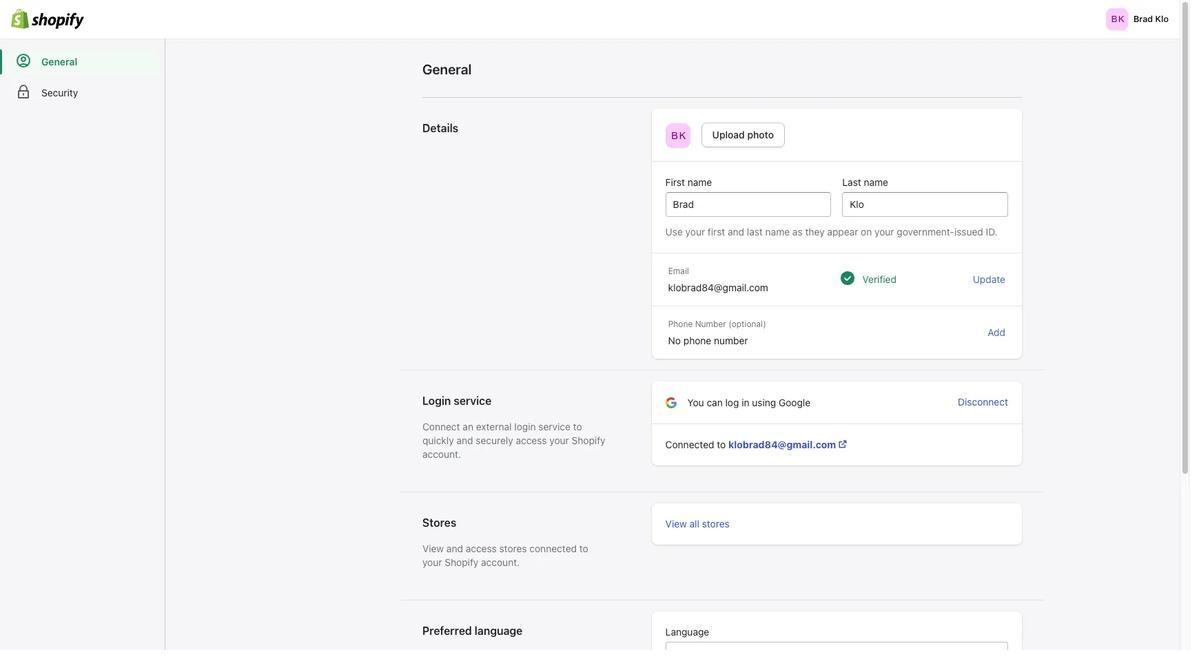 Task type: describe. For each thing, give the bounding box(es) containing it.
name for last name
[[864, 176, 888, 188]]

view and access stores connected to your shopify account.
[[422, 543, 588, 569]]

connected
[[530, 543, 577, 555]]

photo
[[747, 129, 774, 141]]

language
[[666, 627, 709, 638]]

(optional)
[[729, 319, 766, 329]]

phone
[[684, 335, 711, 347]]

connected
[[666, 439, 714, 451]]

shopify inside view and access stores connected to your shopify account.
[[445, 557, 479, 569]]

access inside view and access stores connected to your shopify account.
[[466, 543, 497, 555]]

connect an external login service to quickly and securely access your shopify account.
[[422, 421, 606, 460]]

0 horizontal spatial general
[[41, 56, 77, 68]]

disconnect link
[[958, 396, 1008, 410]]

account. inside view and access stores connected to your shopify account.
[[481, 557, 520, 569]]

issued
[[955, 226, 983, 238]]

you
[[688, 397, 704, 408]]

color success image
[[841, 271, 854, 285]]

and inside view and access stores connected to your shopify account.
[[447, 543, 463, 555]]

access inside connect an external login service to quickly and securely access your shopify account.
[[516, 435, 547, 447]]

brad klo
[[1134, 14, 1169, 24]]

account. inside connect an external login service to quickly and securely access your shopify account.
[[422, 449, 461, 460]]

number
[[695, 319, 726, 329]]

using
[[752, 397, 776, 408]]

general link
[[6, 50, 159, 74]]

brad
[[1134, 14, 1153, 24]]

to for stores
[[580, 543, 588, 555]]

use your first and last name as they appear on your government-issued id.
[[666, 226, 998, 238]]

update button
[[973, 273, 1006, 287]]

view all stores
[[666, 518, 730, 530]]

0 vertical spatial bk
[[1111, 14, 1126, 24]]

your right on
[[875, 226, 894, 238]]

stores inside view and access stores connected to your shopify account.
[[499, 543, 527, 555]]

preferred language
[[422, 625, 523, 638]]

security link
[[6, 81, 159, 105]]

securely
[[476, 435, 513, 447]]

you can log in using google
[[688, 397, 811, 408]]

Last name text field
[[842, 192, 1008, 217]]

size 16 image inside klobrad84@gmail.com link
[[838, 439, 849, 450]]

first name
[[666, 176, 712, 188]]

0 vertical spatial klobrad84@gmail.com
[[668, 282, 768, 294]]

login
[[514, 421, 536, 433]]

upload photo button
[[701, 123, 785, 147]]

an
[[463, 421, 474, 433]]

add button
[[988, 326, 1006, 340]]

1 horizontal spatial name
[[765, 226, 790, 238]]

can
[[707, 397, 723, 408]]

service inside connect an external login service to quickly and securely access your shopify account.
[[539, 421, 571, 433]]

and inside connect an external login service to quickly and securely access your shopify account.
[[457, 435, 473, 447]]

as
[[793, 226, 803, 238]]

connected to
[[666, 439, 729, 451]]

phone number (optional) no phone number
[[668, 319, 766, 347]]

0 vertical spatial size 16 image
[[666, 394, 677, 409]]

update
[[973, 274, 1006, 285]]

view for view all stores
[[666, 518, 687, 530]]



Task type: vqa. For each thing, say whether or not it's contained in the screenshot.
you can log in using google
yes



Task type: locate. For each thing, give the bounding box(es) containing it.
0 vertical spatial shopify
[[572, 435, 606, 447]]

0 horizontal spatial size 16 image
[[666, 394, 677, 409]]

0 horizontal spatial service
[[454, 395, 492, 407]]

klobrad84@gmail.com down google
[[729, 439, 836, 451]]

0 horizontal spatial access
[[466, 543, 497, 555]]

name right first
[[688, 176, 712, 188]]

general
[[41, 56, 77, 68], [422, 61, 472, 77]]

upload
[[712, 129, 745, 141]]

klobrad84@gmail.com
[[668, 282, 768, 294], [729, 439, 836, 451]]

0 vertical spatial stores
[[702, 518, 730, 530]]

external
[[476, 421, 512, 433]]

last
[[747, 226, 763, 238]]

1 horizontal spatial view
[[666, 518, 687, 530]]

1 vertical spatial bk
[[671, 130, 687, 141]]

verified
[[863, 274, 897, 285]]

2 vertical spatial to
[[580, 543, 588, 555]]

last
[[842, 176, 861, 188]]

shopify inside connect an external login service to quickly and securely access your shopify account.
[[572, 435, 606, 447]]

size 16 image
[[666, 394, 677, 409], [838, 439, 849, 450]]

stores left connected
[[499, 543, 527, 555]]

0 vertical spatial to
[[573, 421, 582, 433]]

view inside view and access stores connected to your shopify account.
[[422, 543, 444, 555]]

1 vertical spatial view
[[422, 543, 444, 555]]

login
[[422, 395, 451, 407]]

your down "stores"
[[422, 557, 442, 569]]

view
[[666, 518, 687, 530], [422, 543, 444, 555]]

government-
[[897, 226, 955, 238]]

details
[[422, 122, 459, 134]]

connect
[[422, 421, 460, 433]]

log
[[725, 397, 739, 408]]

and down an
[[457, 435, 473, 447]]

upload photo
[[712, 129, 774, 141]]

to right connected
[[580, 543, 588, 555]]

your
[[686, 226, 705, 238], [875, 226, 894, 238], [549, 435, 569, 447], [422, 557, 442, 569]]

1 horizontal spatial shopify
[[572, 435, 606, 447]]

your inside connect an external login service to quickly and securely access your shopify account.
[[549, 435, 569, 447]]

0 vertical spatial service
[[454, 395, 492, 407]]

klo
[[1156, 14, 1169, 24]]

your inside view and access stores connected to your shopify account.
[[422, 557, 442, 569]]

view all stores link
[[666, 518, 730, 530]]

last name
[[842, 176, 888, 188]]

0 horizontal spatial account.
[[422, 449, 461, 460]]

access
[[516, 435, 547, 447], [466, 543, 497, 555]]

0 horizontal spatial bk
[[671, 130, 687, 141]]

0 horizontal spatial stores
[[499, 543, 527, 555]]

and left last
[[728, 226, 744, 238]]

stores
[[702, 518, 730, 530], [499, 543, 527, 555]]

quickly
[[422, 435, 454, 447]]

name right the last
[[864, 176, 888, 188]]

first
[[708, 226, 725, 238]]

to
[[573, 421, 582, 433], [717, 439, 726, 451], [580, 543, 588, 555]]

service up an
[[454, 395, 492, 407]]

0 horizontal spatial name
[[688, 176, 712, 188]]

1 vertical spatial klobrad84@gmail.com
[[729, 439, 836, 451]]

add
[[988, 327, 1006, 338]]

appear
[[827, 226, 858, 238]]

1 vertical spatial stores
[[499, 543, 527, 555]]

bk up first
[[671, 130, 687, 141]]

general up details
[[422, 61, 472, 77]]

1 horizontal spatial service
[[539, 421, 571, 433]]

0 vertical spatial account.
[[422, 449, 461, 460]]

1 horizontal spatial account.
[[481, 557, 520, 569]]

1 vertical spatial account.
[[481, 557, 520, 569]]

1 vertical spatial to
[[717, 439, 726, 451]]

service right login
[[539, 421, 571, 433]]

1 vertical spatial access
[[466, 543, 497, 555]]

phone
[[668, 319, 693, 329]]

1 vertical spatial and
[[457, 435, 473, 447]]

and down "stores"
[[447, 543, 463, 555]]

service
[[454, 395, 492, 407], [539, 421, 571, 433]]

shopify image
[[11, 9, 84, 30]]

1 horizontal spatial stores
[[702, 518, 730, 530]]

view down "stores"
[[422, 543, 444, 555]]

1 vertical spatial shopify
[[445, 557, 479, 569]]

1 vertical spatial service
[[539, 421, 571, 433]]

klobrad84@gmail.com link
[[729, 439, 849, 451]]

login service
[[422, 395, 492, 407]]

0 vertical spatial access
[[516, 435, 547, 447]]

stores
[[422, 517, 457, 529]]

language
[[475, 625, 523, 638]]

preferred
[[422, 625, 472, 638]]

name for first name
[[688, 176, 712, 188]]

all
[[690, 518, 700, 530]]

to inside connect an external login service to quickly and securely access your shopify account.
[[573, 421, 582, 433]]

1 horizontal spatial size 16 image
[[838, 439, 849, 450]]

account. up language
[[481, 557, 520, 569]]

shopify
[[572, 435, 606, 447], [445, 557, 479, 569]]

to for login service
[[573, 421, 582, 433]]

to right the connected
[[717, 439, 726, 451]]

account.
[[422, 449, 461, 460], [481, 557, 520, 569]]

klobrad84@gmail.com up number
[[668, 282, 768, 294]]

they
[[805, 226, 825, 238]]

0 vertical spatial view
[[666, 518, 687, 530]]

email klobrad84@gmail.com
[[668, 266, 768, 294]]

in
[[742, 397, 750, 408]]

account. down 'quickly'
[[422, 449, 461, 460]]

bk
[[1111, 14, 1126, 24], [671, 130, 687, 141]]

general up "security"
[[41, 56, 77, 68]]

google
[[779, 397, 811, 408]]

id.
[[986, 226, 998, 238]]

stores right all
[[702, 518, 730, 530]]

1 vertical spatial size 16 image
[[838, 439, 849, 450]]

email
[[668, 266, 689, 276]]

2 vertical spatial and
[[447, 543, 463, 555]]

1 horizontal spatial general
[[422, 61, 472, 77]]

no
[[668, 335, 681, 347]]

2 horizontal spatial name
[[864, 176, 888, 188]]

view for view and access stores connected to your shopify account.
[[422, 543, 444, 555]]

on
[[861, 226, 872, 238]]

name left as
[[765, 226, 790, 238]]

disconnect
[[958, 396, 1008, 408]]

to inside view and access stores connected to your shopify account.
[[580, 543, 588, 555]]

number
[[714, 335, 748, 347]]

0 horizontal spatial shopify
[[445, 557, 479, 569]]

0 horizontal spatial view
[[422, 543, 444, 555]]

and
[[728, 226, 744, 238], [457, 435, 473, 447], [447, 543, 463, 555]]

bk left brad
[[1111, 14, 1126, 24]]

use
[[666, 226, 683, 238]]

1 horizontal spatial bk
[[1111, 14, 1126, 24]]

security
[[41, 87, 78, 99]]

first
[[666, 176, 685, 188]]

your right securely
[[549, 435, 569, 447]]

1 horizontal spatial access
[[516, 435, 547, 447]]

0 vertical spatial and
[[728, 226, 744, 238]]

your right use
[[686, 226, 705, 238]]

view left all
[[666, 518, 687, 530]]

name
[[688, 176, 712, 188], [864, 176, 888, 188], [765, 226, 790, 238]]

to right login
[[573, 421, 582, 433]]

First name text field
[[666, 192, 831, 217]]



